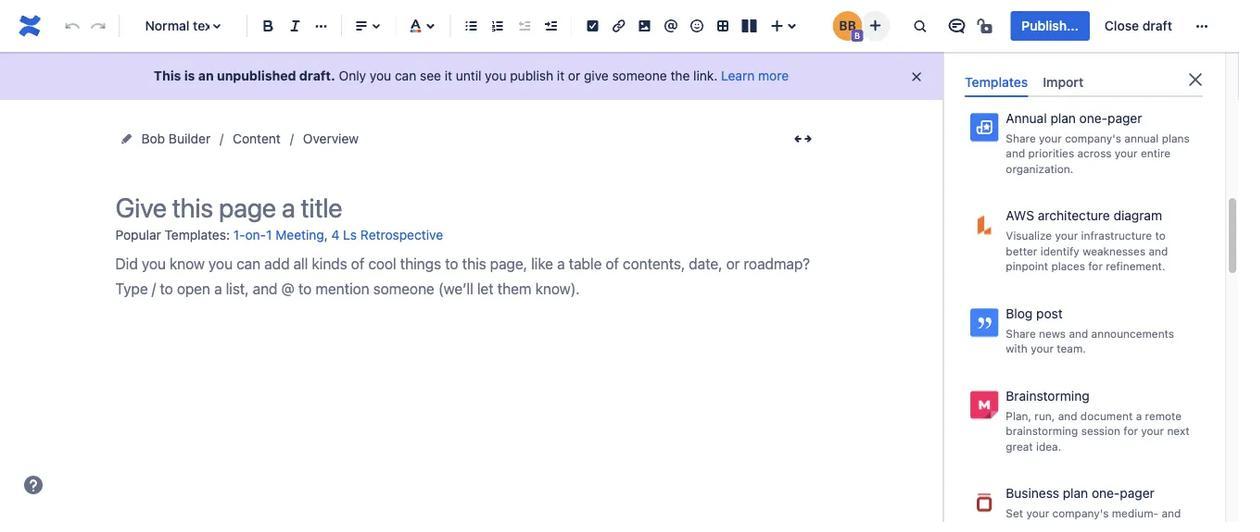 Task type: vqa. For each thing, say whether or not it's contained in the screenshot.
the topmost Review
no



Task type: describe. For each thing, give the bounding box(es) containing it.
remote
[[1146, 410, 1182, 423]]

great
[[1006, 441, 1033, 454]]

bullet list ⌘⇧8 image
[[460, 15, 483, 37]]

link image
[[608, 15, 630, 37]]

next
[[1168, 425, 1190, 438]]

places
[[1052, 260, 1086, 273]]

this is an unpublished draft. only you can see it until you publish it or give someone the link. learn more
[[154, 68, 789, 83]]

undo ⌘z image
[[61, 15, 83, 37]]

architecture
[[1038, 208, 1111, 223]]

plan,
[[1006, 410, 1032, 423]]

entire
[[1141, 147, 1171, 160]]

your up priorities
[[1039, 132, 1062, 144]]

post
[[1037, 306, 1063, 321]]

ls
[[343, 228, 357, 243]]

larger
[[1032, 65, 1063, 78]]

your inside blog post share news and announcements with your team.
[[1031, 343, 1054, 356]]

team. inside blog post share news and announcements with your team.
[[1057, 343, 1086, 356]]

confluence image
[[15, 11, 45, 41]]

with inside blog post share news and announcements with your team.
[[1006, 343, 1028, 356]]

content link
[[233, 128, 281, 150]]

make page full-width image
[[792, 128, 815, 150]]

see
[[420, 68, 441, 83]]

victories,
[[1137, 34, 1185, 47]]

to
[[1156, 229, 1166, 242]]

an
[[198, 68, 214, 83]]

draft.
[[299, 68, 335, 83]]

annual
[[1006, 110, 1047, 125]]

bob builder link
[[141, 128, 211, 150]]

better
[[1006, 245, 1038, 258]]

meeting
[[276, 228, 324, 243]]

text
[[193, 18, 217, 33]]

bob
[[141, 131, 165, 146]]

align left image
[[350, 15, 373, 37]]

and inside brainstorming plan, run, and document a remote brainstorming session for your next great idea.
[[1059, 410, 1078, 423]]

for inside aws architecture diagram visualize your infrastructure to better identify weaknesses and pinpoint places for refinement.
[[1089, 260, 1103, 273]]

only
[[339, 68, 366, 83]]

one- for business
[[1092, 486, 1120, 501]]

can
[[395, 68, 417, 83]]

brainstorming
[[1006, 388, 1090, 404]]

numbered list ⌘⇧7 image
[[487, 15, 509, 37]]

normal text
[[145, 18, 217, 33]]

retrospective
[[361, 228, 443, 243]]

your inside aws architecture diagram visualize your infrastructure to better identify weaknesses and pinpoint places for refinement.
[[1056, 229, 1078, 242]]

close draft button
[[1094, 11, 1184, 41]]

pager for business plan one-pager
[[1120, 486, 1155, 501]]

1-on-1 meeting button
[[233, 221, 324, 251]]

brainstorming
[[1006, 425, 1079, 438]]

4 ls retrospective button
[[331, 221, 443, 251]]

templates
[[965, 74, 1029, 89]]

Give this page a title text field
[[115, 193, 820, 223]]

normal text button
[[127, 6, 239, 46]]

normal
[[145, 18, 190, 33]]

annual plan one-pager share your company's annual plans and priorities across your entire organization.
[[1006, 110, 1190, 175]]

share inside blog post share news and announcements with your team.
[[1006, 327, 1036, 340]]

annual
[[1125, 132, 1159, 144]]

close
[[1105, 18, 1140, 33]]

medium-
[[1112, 508, 1159, 521]]

learn more link
[[721, 68, 789, 83]]

company's for business
[[1053, 508, 1109, 521]]

visualize
[[1006, 229, 1052, 242]]

announcements
[[1092, 327, 1175, 340]]

4
[[331, 228, 340, 243]]

across
[[1078, 147, 1112, 160]]

invite to edit image
[[864, 14, 887, 37]]

organization.
[[1006, 162, 1074, 175]]

set
[[1006, 508, 1024, 521]]

2 you from the left
[[485, 68, 507, 83]]

business
[[1006, 486, 1060, 501]]

close draft
[[1105, 18, 1173, 33]]

brainstorming plan, run, and document a remote brainstorming session for your next great idea.
[[1006, 388, 1190, 454]]

1 you from the left
[[370, 68, 391, 83]]

find and replace image
[[909, 15, 931, 37]]

learn
[[721, 68, 755, 83]]

share business updates, victories, employee spotlights, and more with your larger team.
[[1006, 34, 1191, 78]]

until
[[456, 68, 482, 83]]

mention image
[[660, 15, 682, 37]]

document
[[1081, 410, 1133, 423]]

publish
[[510, 68, 554, 83]]

layouts image
[[738, 15, 761, 37]]

add image, video, or file image
[[634, 15, 656, 37]]

with inside share business updates, victories, employee spotlights, and more with your larger team.
[[1169, 49, 1191, 62]]

news
[[1039, 327, 1066, 340]]

is
[[184, 68, 195, 83]]

content
[[233, 131, 281, 146]]

refinement.
[[1106, 260, 1166, 273]]

popular
[[115, 227, 161, 243]]

builder
[[169, 131, 211, 146]]

company's for annual
[[1065, 132, 1122, 144]]

and inside business plan one-pager set your company's medium- and
[[1162, 508, 1181, 521]]

indent tab image
[[540, 15, 562, 37]]

close templates and import image
[[1185, 69, 1207, 91]]

overview
[[303, 131, 359, 146]]

plan for annual
[[1051, 110, 1076, 125]]



Task type: locate. For each thing, give the bounding box(es) containing it.
tab list containing templates
[[958, 67, 1211, 98]]

team.
[[1066, 65, 1095, 78], [1057, 343, 1086, 356]]

dismiss image
[[910, 70, 924, 84]]

1 horizontal spatial you
[[485, 68, 507, 83]]

it right "see"
[[445, 68, 452, 83]]

priorities
[[1029, 147, 1075, 160]]

someone
[[612, 68, 667, 83]]

business
[[1039, 34, 1085, 47]]

one- up across
[[1080, 110, 1108, 125]]

1 horizontal spatial more
[[1140, 49, 1166, 62]]

1
[[266, 228, 272, 243]]

italic ⌘i image
[[284, 15, 306, 37]]

with
[[1169, 49, 1191, 62], [1006, 343, 1028, 356]]

give
[[584, 68, 609, 83]]

share down "blog" on the bottom right of the page
[[1006, 327, 1036, 340]]

your down business
[[1027, 508, 1050, 521]]

you right until
[[485, 68, 507, 83]]

with down victories,
[[1169, 49, 1191, 62]]

you
[[370, 68, 391, 83], [485, 68, 507, 83]]

1 share from the top
[[1006, 34, 1036, 47]]

pager for annual plan one-pager
[[1108, 110, 1143, 125]]

draft
[[1143, 18, 1173, 33]]

for down 'weaknesses'
[[1089, 260, 1103, 273]]

your down annual
[[1115, 147, 1138, 160]]

0 horizontal spatial it
[[445, 68, 452, 83]]

on-
[[245, 228, 266, 243]]

0 vertical spatial team.
[[1066, 65, 1095, 78]]

pager inside annual plan one-pager share your company's annual plans and priorities across your entire organization.
[[1108, 110, 1143, 125]]

share inside annual plan one-pager share your company's annual plans and priorities across your entire organization.
[[1006, 132, 1036, 144]]

it left or
[[557, 68, 565, 83]]

pager up annual
[[1108, 110, 1143, 125]]

your down employee
[[1006, 65, 1029, 78]]

pager inside business plan one-pager set your company's medium- and
[[1120, 486, 1155, 501]]

one- up medium-
[[1092, 486, 1120, 501]]

templates:
[[165, 227, 230, 243]]

0 vertical spatial share
[[1006, 34, 1036, 47]]

for inside brainstorming plan, run, and document a remote brainstorming session for your next great idea.
[[1124, 425, 1139, 438]]

no restrictions image
[[976, 15, 998, 37]]

one- for annual
[[1080, 110, 1108, 125]]

your inside share business updates, victories, employee spotlights, and more with your larger team.
[[1006, 65, 1029, 78]]

bold ⌘b image
[[257, 15, 280, 37]]

idea.
[[1037, 441, 1062, 454]]

0 vertical spatial with
[[1169, 49, 1191, 62]]

and down "updates," at the right of page
[[1117, 49, 1137, 62]]

more inside share business updates, victories, employee spotlights, and more with your larger team.
[[1140, 49, 1166, 62]]

more right learn
[[758, 68, 789, 83]]

1 it from the left
[[445, 68, 452, 83]]

1 horizontal spatial for
[[1124, 425, 1139, 438]]

with down "blog" on the bottom right of the page
[[1006, 343, 1028, 356]]

weaknesses
[[1083, 245, 1146, 258]]

0 vertical spatial one-
[[1080, 110, 1108, 125]]

one-
[[1080, 110, 1108, 125], [1092, 486, 1120, 501]]

0 vertical spatial company's
[[1065, 132, 1122, 144]]

for down "a"
[[1124, 425, 1139, 438]]

1 vertical spatial share
[[1006, 132, 1036, 144]]

bob builder
[[141, 131, 211, 146]]

outdent ⇧tab image
[[513, 15, 536, 37]]

1 vertical spatial plan
[[1063, 486, 1089, 501]]

1 vertical spatial one-
[[1092, 486, 1120, 501]]

and inside aws architecture diagram visualize your infrastructure to better identify weaknesses and pinpoint places for refinement.
[[1149, 245, 1169, 258]]

for
[[1089, 260, 1103, 273], [1124, 425, 1139, 438]]

1 vertical spatial for
[[1124, 425, 1139, 438]]

company's down business
[[1053, 508, 1109, 521]]

and inside share business updates, victories, employee spotlights, and more with your larger team.
[[1117, 49, 1137, 62]]

emoji image
[[686, 15, 708, 37]]

0 vertical spatial pager
[[1108, 110, 1143, 125]]

help image
[[22, 475, 45, 497]]

popular templates: 1-on-1 meeting , 4 ls retrospective
[[115, 227, 443, 243]]

plans
[[1162, 132, 1190, 144]]

more
[[1140, 49, 1166, 62], [758, 68, 789, 83]]

1 vertical spatial more
[[758, 68, 789, 83]]

2 share from the top
[[1006, 132, 1036, 144]]

you left the can at the top left of page
[[370, 68, 391, 83]]

plan inside business plan one-pager set your company's medium- and
[[1063, 486, 1089, 501]]

share inside share business updates, victories, employee spotlights, and more with your larger team.
[[1006, 34, 1036, 47]]

company's
[[1065, 132, 1122, 144], [1053, 508, 1109, 521]]

0 vertical spatial for
[[1089, 260, 1103, 273]]

link.
[[694, 68, 718, 83]]

3 share from the top
[[1006, 327, 1036, 340]]

pager
[[1108, 110, 1143, 125], [1120, 486, 1155, 501]]

a
[[1136, 410, 1142, 423]]

overview link
[[303, 128, 359, 150]]

company's inside annual plan one-pager share your company's annual plans and priorities across your entire organization.
[[1065, 132, 1122, 144]]

and right news
[[1069, 327, 1089, 340]]

company's inside business plan one-pager set your company's medium- and
[[1053, 508, 1109, 521]]

company's up across
[[1065, 132, 1122, 144]]

2 it from the left
[[557, 68, 565, 83]]

aws
[[1006, 208, 1035, 223]]

your down remote
[[1142, 425, 1165, 438]]

more formatting image
[[310, 15, 332, 37]]

redo ⌘⇧z image
[[87, 15, 110, 37]]

team. down news
[[1057, 343, 1086, 356]]

more image
[[1191, 15, 1214, 37]]

1 vertical spatial team.
[[1057, 343, 1086, 356]]

and inside annual plan one-pager share your company's annual plans and priorities across your entire organization.
[[1006, 147, 1026, 160]]

1 vertical spatial company's
[[1053, 508, 1109, 521]]

aws architecture diagram visualize your infrastructure to better identify weaknesses and pinpoint places for refinement.
[[1006, 208, 1169, 273]]

import
[[1043, 74, 1084, 89]]

your down news
[[1031, 343, 1054, 356]]

team. inside share business updates, victories, employee spotlights, and more with your larger team.
[[1066, 65, 1095, 78]]

team. down spotlights,
[[1066, 65, 1095, 78]]

share business updates, victories, employee spotlights, and more with your larger team. button
[[961, 5, 1207, 88]]

plan for business
[[1063, 486, 1089, 501]]

0 horizontal spatial you
[[370, 68, 391, 83]]

updates,
[[1088, 34, 1134, 47]]

and up organization.
[[1006, 147, 1026, 160]]

plan down import
[[1051, 110, 1076, 125]]

this
[[154, 68, 181, 83]]

your up identify
[[1056, 229, 1078, 242]]

or
[[568, 68, 581, 83]]

one- inside annual plan one-pager share your company's annual plans and priorities across your entire organization.
[[1080, 110, 1108, 125]]

run,
[[1035, 410, 1055, 423]]

blog post share news and announcements with your team.
[[1006, 306, 1175, 356]]

your inside brainstorming plan, run, and document a remote brainstorming session for your next great idea.
[[1142, 425, 1165, 438]]

0 horizontal spatial for
[[1089, 260, 1103, 273]]

bob builder image
[[833, 11, 863, 41]]

pager up medium-
[[1120, 486, 1155, 501]]

and down the to
[[1149, 245, 1169, 258]]

2 vertical spatial share
[[1006, 327, 1036, 340]]

publish... button
[[1011, 11, 1090, 41]]

share up employee
[[1006, 34, 1036, 47]]

more down victories,
[[1140, 49, 1166, 62]]

plan inside annual plan one-pager share your company's annual plans and priorities across your entire organization.
[[1051, 110, 1076, 125]]

employee
[[1006, 49, 1056, 62]]

your
[[1006, 65, 1029, 78], [1039, 132, 1062, 144], [1115, 147, 1138, 160], [1056, 229, 1078, 242], [1031, 343, 1054, 356], [1142, 425, 1165, 438], [1027, 508, 1050, 521]]

and right medium-
[[1162, 508, 1181, 521]]

action item image
[[582, 15, 604, 37]]

confluence image
[[15, 11, 45, 41]]

infrastructure
[[1082, 229, 1153, 242]]

session
[[1082, 425, 1121, 438]]

and
[[1117, 49, 1137, 62], [1006, 147, 1026, 160], [1149, 245, 1169, 258], [1069, 327, 1089, 340], [1059, 410, 1078, 423], [1162, 508, 1181, 521]]

your inside business plan one-pager set your company's medium- and
[[1027, 508, 1050, 521]]

business plan one-pager set your company's medium- and
[[1006, 486, 1181, 523]]

1 horizontal spatial it
[[557, 68, 565, 83]]

0 vertical spatial plan
[[1051, 110, 1076, 125]]

,
[[324, 227, 328, 243]]

diagram
[[1114, 208, 1163, 223]]

0 vertical spatial more
[[1140, 49, 1166, 62]]

comment icon image
[[946, 15, 968, 37]]

the
[[671, 68, 690, 83]]

publish...
[[1022, 18, 1079, 33]]

plan
[[1051, 110, 1076, 125], [1063, 486, 1089, 501]]

share down the 'annual'
[[1006, 132, 1036, 144]]

spotlights,
[[1060, 49, 1114, 62]]

pinpoint
[[1006, 260, 1049, 273]]

and right run,
[[1059, 410, 1078, 423]]

move this page image
[[119, 132, 134, 146]]

Main content area, start typing to enter text. text field
[[115, 251, 820, 302]]

plan right business
[[1063, 486, 1089, 501]]

blog
[[1006, 306, 1033, 321]]

0 horizontal spatial with
[[1006, 343, 1028, 356]]

unpublished
[[217, 68, 296, 83]]

1 vertical spatial pager
[[1120, 486, 1155, 501]]

table image
[[712, 15, 734, 37]]

identify
[[1041, 245, 1080, 258]]

and inside blog post share news and announcements with your team.
[[1069, 327, 1089, 340]]

tab list
[[958, 67, 1211, 98]]

1-
[[233, 228, 245, 243]]

1 vertical spatial with
[[1006, 343, 1028, 356]]

0 horizontal spatial more
[[758, 68, 789, 83]]

1 horizontal spatial with
[[1169, 49, 1191, 62]]

one- inside business plan one-pager set your company's medium- and
[[1092, 486, 1120, 501]]



